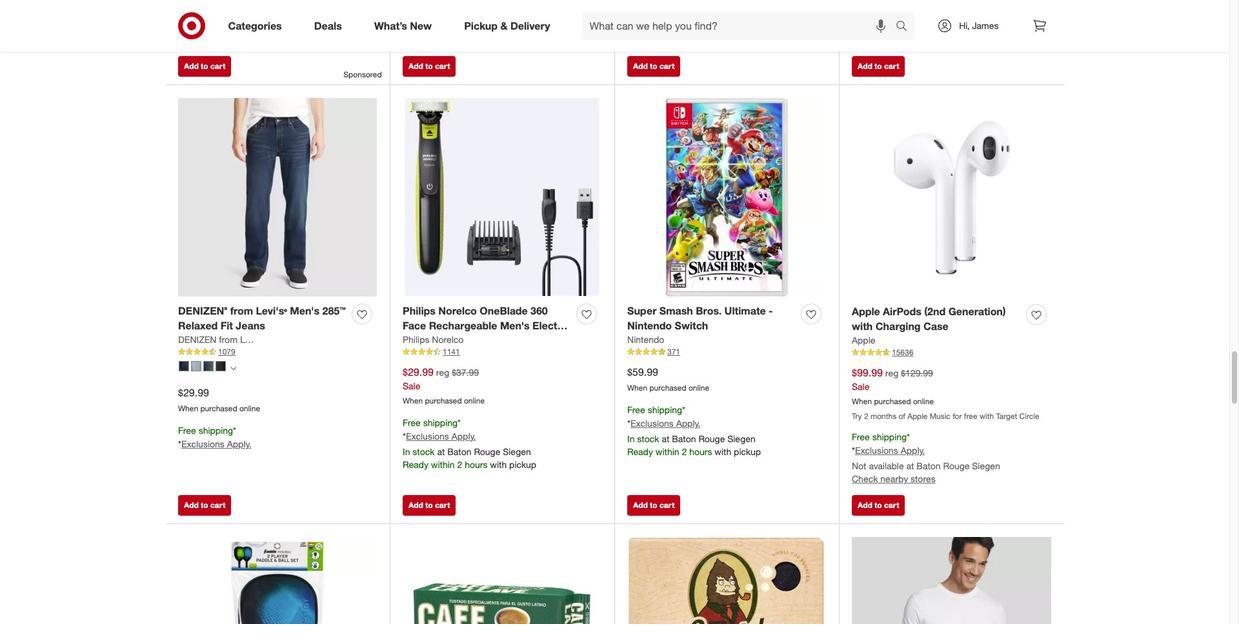 Task type: locate. For each thing, give the bounding box(es) containing it.
exclusions for $29.99
[[181, 439, 225, 450]]

denizen®
[[178, 305, 227, 318]]

free shipping * * exclusions apply. not available at baton rouge siegen check nearby stores
[[852, 432, 1000, 485]]

0 vertical spatial -
[[769, 305, 773, 318]]

1 philips from the top
[[403, 305, 436, 318]]

free inside free shipping * * exclusions apply. not available at baton rouge siegen check nearby stores
[[852, 432, 870, 443]]

0 vertical spatial from
[[230, 305, 253, 318]]

purchased
[[650, 383, 687, 393], [425, 396, 462, 406], [874, 397, 911, 407], [200, 404, 237, 414]]

rouge for super smash bros. ultimate - nintendo switch
[[699, 434, 725, 445]]

$29.99 for reg
[[403, 366, 434, 379]]

at
[[662, 21, 670, 32], [662, 434, 670, 445], [437, 447, 445, 458], [907, 461, 914, 472]]

available
[[869, 461, 904, 472]]

&
[[501, 19, 508, 32]]

pickup inside * exclusions apply. in stock at  baton rouge siegen ready within 2 hours with pickup
[[734, 34, 761, 45]]

2 vertical spatial stock
[[413, 447, 435, 458]]

$29.99 down denim blue image
[[178, 387, 209, 400]]

franklin sports 2-player wood journey paddle/ball set in poly bag image
[[178, 538, 377, 625], [178, 538, 377, 625]]

purchased inside $29.99 reg $37.99 sale when purchased online
[[425, 396, 462, 406]]

add to cart button
[[178, 56, 231, 77], [403, 56, 456, 77], [627, 56, 681, 77], [852, 56, 905, 77], [178, 496, 231, 517], [403, 496, 456, 517], [627, 496, 681, 517], [852, 496, 905, 517]]

purchased inside $29.99 when purchased online
[[200, 404, 237, 414]]

philips up "face"
[[403, 305, 436, 318]]

to
[[201, 62, 208, 71], [425, 62, 433, 71], [650, 62, 658, 71], [875, 62, 882, 71], [201, 501, 208, 511], [425, 501, 433, 511], [650, 501, 658, 511], [875, 501, 882, 511]]

free down $29.99 reg $37.99 sale when purchased online
[[403, 418, 421, 429]]

apply. inside * exclusions apply. in stock at  baton rouge siegen ready within 2 hours with pickup
[[676, 6, 701, 17]]

1 horizontal spatial sale
[[852, 382, 870, 393]]

1 horizontal spatial -
[[769, 305, 773, 318]]

free shipping * * exclusions apply. in stock at  baton rouge siegen ready within 2 hours with pickup down $59.99 when purchased online
[[627, 405, 761, 458]]

shipping down $59.99 when purchased online
[[648, 405, 682, 416]]

0 vertical spatial apple
[[852, 306, 880, 319]]

add
[[184, 62, 199, 71], [409, 62, 423, 71], [633, 62, 648, 71], [858, 62, 873, 71], [184, 501, 199, 511], [409, 501, 423, 511], [633, 501, 648, 511], [858, 501, 873, 511]]

pickup
[[734, 34, 761, 45], [734, 447, 761, 458], [509, 459, 536, 470]]

1 vertical spatial apple
[[852, 335, 876, 346]]

for
[[953, 412, 962, 421]]

apple inside apple airpods (2nd generation) with charging case
[[852, 306, 880, 319]]

music
[[930, 412, 951, 421]]

rouge
[[699, 21, 725, 32], [699, 434, 725, 445], [474, 447, 500, 458], [943, 461, 970, 472]]

2
[[682, 34, 687, 45], [864, 412, 869, 421], [682, 447, 687, 458], [457, 459, 462, 470]]

hours
[[689, 34, 712, 45], [689, 447, 712, 458], [465, 459, 488, 470]]

super
[[627, 305, 657, 318]]

purchased inside $59.99 when purchased online
[[650, 383, 687, 393]]

apple airpods (2nd generation) with charging case
[[852, 306, 1006, 333]]

apple airpods (2nd generation) with charging case image
[[852, 98, 1052, 298], [852, 98, 1052, 298]]

shipping inside free shipping * * exclusions apply.
[[199, 425, 233, 436]]

2 vertical spatial hours
[[465, 459, 488, 470]]

of
[[899, 412, 906, 421]]

1 vertical spatial -
[[504, 334, 508, 347]]

siegen
[[728, 21, 756, 32], [728, 434, 756, 445], [503, 447, 531, 458], [972, 461, 1000, 472]]

at for apple airpods (2nd generation) with charging case
[[907, 461, 914, 472]]

-
[[769, 305, 773, 318], [504, 334, 508, 347]]

in for super smash bros. ultimate - nintendo switch
[[627, 434, 635, 445]]

free inside free shipping * * exclusions apply.
[[178, 425, 196, 436]]

0 vertical spatial in
[[627, 21, 635, 32]]

stock for philips norelco oneblade 360 face rechargeable men's electric shaver and trimmer - qp2724/70
[[413, 447, 435, 458]]

apple right of
[[908, 412, 928, 421]]

$29.99 inside $29.99 reg $37.99 sale when purchased online
[[403, 366, 434, 379]]

* exclusions apply. in stock at  baton rouge siegen ready within 2 hours with pickup
[[627, 6, 761, 45]]

free shipping * * exclusions apply. in stock at  baton rouge siegen ready within 2 hours with pickup down $29.99 reg $37.99 sale when purchased online
[[403, 418, 536, 470]]

0 horizontal spatial reg
[[436, 367, 449, 378]]

when
[[627, 383, 648, 393], [403, 396, 423, 406], [852, 397, 872, 407], [178, 404, 198, 414]]

1 nintendo from the top
[[627, 320, 672, 333]]

2 vertical spatial ready
[[403, 459, 429, 470]]

categories
[[228, 19, 282, 32]]

denizen from levi's
[[178, 334, 263, 345]]

371 link
[[627, 347, 826, 358]]

sale inside $99.99 reg $129.99 sale when purchased online try 2 months of apple music for free with target circle
[[852, 382, 870, 393]]

add to cart
[[184, 62, 226, 71], [409, 62, 450, 71], [633, 62, 675, 71], [858, 62, 899, 71], [184, 501, 226, 511], [409, 501, 450, 511], [633, 501, 675, 511], [858, 501, 899, 511]]

2 inside * exclusions apply. in stock at  baton rouge siegen ready within 2 hours with pickup
[[682, 34, 687, 45]]

free shipping * * exclusions apply. in stock at  baton rouge siegen ready within 2 hours with pickup for switch
[[627, 405, 761, 458]]

and
[[439, 334, 458, 347]]

blue tint image
[[179, 361, 189, 372]]

apply. for $59.99
[[676, 418, 701, 429]]

philips norelco oneblade 360 face rechargeable men's electric shaver and trimmer - qp2724/70 link
[[403, 304, 571, 347]]

jockey generation™ men's stay new cotton 3pk crew neck short sleeve t-shirt image
[[852, 538, 1052, 625], [852, 538, 1052, 625]]

relaxed
[[178, 320, 218, 333]]

norelco inside "philips norelco oneblade 360 face rechargeable men's electric shaver and trimmer - qp2724/70"
[[439, 305, 477, 318]]

shipping for rechargeable
[[423, 418, 458, 429]]

shipping for charging
[[872, 432, 907, 443]]

1 vertical spatial ready
[[627, 447, 653, 458]]

when up free shipping * * exclusions apply.
[[178, 404, 198, 414]]

levi's®
[[256, 305, 287, 318]]

online down the $37.99
[[464, 396, 485, 406]]

- right trimmer
[[504, 334, 508, 347]]

1 horizontal spatial free shipping * * exclusions apply. in stock at  baton rouge siegen ready within 2 hours with pickup
[[627, 405, 761, 458]]

0 horizontal spatial sale
[[403, 381, 420, 392]]

free for super smash bros. ultimate - nintendo switch
[[627, 405, 645, 416]]

philips norelco
[[403, 334, 464, 345]]

pickup & delivery
[[464, 19, 550, 32]]

shipping down months
[[872, 432, 907, 443]]

nintendo inside super smash bros. ultimate - nintendo switch
[[627, 320, 672, 333]]

free down "$59.99"
[[627, 405, 645, 416]]

men's inside the denizen® from levi's® men's 285™ relaxed fit jeans
[[290, 305, 320, 318]]

siegen inside free shipping * * exclusions apply. not available at baton rouge siegen check nearby stores
[[972, 461, 1000, 472]]

check nearby stores button
[[852, 473, 936, 486]]

1 vertical spatial philips
[[403, 334, 430, 345]]

$29.99 for when
[[178, 387, 209, 400]]

cafe la llave espresso 100% pure dark roast ground coffee - 10oz image
[[403, 538, 602, 625], [403, 538, 602, 625]]

shipping down $29.99 when purchased online
[[199, 425, 233, 436]]

free
[[964, 412, 978, 421]]

$29.99 inside $29.99 when purchased online
[[178, 387, 209, 400]]

1 vertical spatial nintendo
[[627, 334, 664, 345]]

baton inside free shipping * * exclusions apply. not available at baton rouge siegen check nearby stores
[[917, 461, 941, 472]]

0 vertical spatial pickup
[[734, 34, 761, 45]]

stock
[[637, 21, 659, 32], [637, 434, 659, 445], [413, 447, 435, 458]]

sale inside $29.99 reg $37.99 sale when purchased online
[[403, 381, 420, 392]]

from up jeans
[[230, 305, 253, 318]]

free down try
[[852, 432, 870, 443]]

0 horizontal spatial free shipping * * exclusions apply. in stock at  baton rouge siegen ready within 2 hours with pickup
[[403, 418, 536, 470]]

within
[[656, 34, 679, 45], [656, 447, 679, 458], [431, 459, 455, 470]]

0 vertical spatial stock
[[637, 21, 659, 32]]

hours inside * exclusions apply. in stock at  baton rouge siegen ready within 2 hours with pickup
[[689, 34, 712, 45]]

exclusions inside free shipping * * exclusions apply. not available at baton rouge siegen check nearby stores
[[855, 445, 898, 456]]

deals link
[[303, 12, 358, 40]]

$37.99
[[452, 367, 479, 378]]

apple up apple link
[[852, 306, 880, 319]]

0 vertical spatial ready
[[627, 34, 653, 45]]

$29.99 reg $37.99 sale when purchased online
[[403, 366, 485, 406]]

online inside $59.99 when purchased online
[[689, 383, 709, 393]]

free shipping * * exclusions apply. in stock at  baton rouge siegen ready within 2 hours with pickup
[[627, 405, 761, 458], [403, 418, 536, 470]]

free down $29.99 when purchased online
[[178, 425, 196, 436]]

nintendo down super
[[627, 334, 664, 345]]

philips norelco oneblade 360 face rechargeable men's electric shaver and trimmer - qp2724/70 image
[[403, 98, 602, 297], [403, 98, 602, 297]]

dr. squatch men's all natural bar soap - pine tar - 5oz image
[[627, 538, 826, 625], [627, 538, 826, 625]]

reg
[[436, 367, 449, 378], [886, 368, 899, 379]]

1 vertical spatial norelco
[[432, 334, 464, 345]]

norelco up rechargeable
[[439, 305, 477, 318]]

0 vertical spatial philips
[[403, 305, 436, 318]]

philips for philips norelco oneblade 360 face rechargeable men's electric shaver and trimmer - qp2724/70
[[403, 305, 436, 318]]

men's
[[290, 305, 320, 318], [500, 320, 530, 333]]

qp2724/70
[[511, 334, 564, 347]]

denim blue image
[[191, 361, 201, 372]]

285™
[[322, 305, 346, 318]]

philips norelco oneblade 360 face rechargeable men's electric shaver and trimmer - qp2724/70
[[403, 305, 570, 347]]

face
[[403, 320, 426, 333]]

philips
[[403, 305, 436, 318], [403, 334, 430, 345]]

shipping inside free shipping * * exclusions apply. not available at baton rouge siegen check nearby stores
[[872, 432, 907, 443]]

2 vertical spatial in
[[403, 447, 410, 458]]

shipping
[[648, 405, 682, 416], [423, 418, 458, 429], [199, 425, 233, 436], [872, 432, 907, 443]]

nintendo up 'nintendo' link
[[627, 320, 672, 333]]

2 vertical spatial pickup
[[509, 459, 536, 470]]

apple for apple
[[852, 335, 876, 346]]

shipping for nintendo
[[648, 405, 682, 416]]

free
[[627, 405, 645, 416], [403, 418, 421, 429], [178, 425, 196, 436], [852, 432, 870, 443]]

What can we help you find? suggestions appear below search field
[[582, 12, 899, 40]]

when up try
[[852, 397, 872, 407]]

online down 371 link
[[689, 383, 709, 393]]

1 horizontal spatial $29.99
[[403, 366, 434, 379]]

0 vertical spatial hours
[[689, 34, 712, 45]]

ready
[[627, 34, 653, 45], [627, 447, 653, 458], [403, 459, 429, 470]]

exclusions inside * exclusions apply. in stock at  baton rouge siegen ready within 2 hours with pickup
[[631, 6, 674, 17]]

fit
[[221, 320, 233, 333]]

1 horizontal spatial men's
[[500, 320, 530, 333]]

$29.99
[[403, 366, 434, 379], [178, 387, 209, 400]]

exclusions for $59.99
[[631, 418, 674, 429]]

marine image
[[203, 361, 214, 372]]

norelco inside 'philips norelco' "link"
[[432, 334, 464, 345]]

$59.99 when purchased online
[[627, 366, 709, 393]]

rouge for philips norelco oneblade 360 face rechargeable men's electric shaver and trimmer - qp2724/70
[[474, 447, 500, 458]]

sale for $29.99
[[403, 381, 420, 392]]

within inside * exclusions apply. in stock at  baton rouge siegen ready within 2 hours with pickup
[[656, 34, 679, 45]]

philips inside "link"
[[403, 334, 430, 345]]

all colors image
[[230, 366, 236, 372]]

purchased up months
[[874, 397, 911, 407]]

$29.99 down shaver
[[403, 366, 434, 379]]

1 vertical spatial $29.99
[[178, 387, 209, 400]]

pickup for philips norelco oneblade 360 face rechargeable men's electric shaver and trimmer - qp2724/70
[[509, 459, 536, 470]]

shaver
[[403, 334, 437, 347]]

reg down 1141
[[436, 367, 449, 378]]

from inside the denizen® from levi's® men's 285™ relaxed fit jeans
[[230, 305, 253, 318]]

2 vertical spatial apple
[[908, 412, 928, 421]]

- right ultimate
[[769, 305, 773, 318]]

1 vertical spatial within
[[656, 447, 679, 458]]

norelco up 1141
[[432, 334, 464, 345]]

baton inside * exclusions apply. in stock at  baton rouge siegen ready within 2 hours with pickup
[[672, 21, 696, 32]]

exclusions for $99.99
[[855, 445, 898, 456]]

sale down $99.99 in the bottom right of the page
[[852, 382, 870, 393]]

not
[[852, 461, 867, 472]]

ultimate
[[725, 305, 766, 318]]

2 nintendo from the top
[[627, 334, 664, 345]]

when down "$59.99"
[[627, 383, 648, 393]]

super smash bros. ultimate - nintendo switch image
[[627, 98, 826, 297], [627, 98, 826, 297]]

siegen inside * exclusions apply. in stock at  baton rouge siegen ready within 2 hours with pickup
[[728, 21, 756, 32]]

norelco
[[439, 305, 477, 318], [432, 334, 464, 345]]

1 horizontal spatial reg
[[886, 368, 899, 379]]

rouge for apple airpods (2nd generation) with charging case
[[943, 461, 970, 472]]

0 vertical spatial norelco
[[439, 305, 477, 318]]

stores
[[911, 474, 936, 485]]

apple up $99.99 in the bottom right of the page
[[852, 335, 876, 346]]

0 horizontal spatial $29.99
[[178, 387, 209, 400]]

sponsored
[[344, 70, 382, 80]]

1 vertical spatial men's
[[500, 320, 530, 333]]

when down shaver
[[403, 396, 423, 406]]

men's left 285™
[[290, 305, 320, 318]]

super smash bros. ultimate - nintendo switch
[[627, 305, 773, 333]]

reg for $29.99
[[436, 367, 449, 378]]

at inside free shipping * * exclusions apply. not available at baton rouge siegen check nearby stores
[[907, 461, 914, 472]]

sale down shaver
[[403, 381, 420, 392]]

0 vertical spatial nintendo
[[627, 320, 672, 333]]

when inside $29.99 when purchased online
[[178, 404, 198, 414]]

1 vertical spatial in
[[627, 434, 635, 445]]

exclusions apply. button for super smash bros. ultimate - nintendo switch
[[631, 418, 701, 430]]

sale for $99.99
[[852, 382, 870, 393]]

hi, james
[[959, 20, 999, 31]]

from up 1079
[[219, 334, 238, 345]]

online up free shipping * * exclusions apply.
[[239, 404, 260, 414]]

1 vertical spatial pickup
[[734, 447, 761, 458]]

pickup
[[464, 19, 498, 32]]

ready for super smash bros. ultimate - nintendo switch
[[627, 447, 653, 458]]

reg inside $29.99 reg $37.99 sale when purchased online
[[436, 367, 449, 378]]

reg inside $99.99 reg $129.99 sale when purchased online try 2 months of apple music for free with target circle
[[886, 368, 899, 379]]

philips down "face"
[[403, 334, 430, 345]]

apply.
[[676, 6, 701, 17], [676, 418, 701, 429], [452, 431, 476, 442], [227, 439, 251, 450], [901, 445, 925, 456]]

free for denizen® from levi's® men's 285™ relaxed fit jeans
[[178, 425, 196, 436]]

philips inside "philips norelco oneblade 360 face rechargeable men's electric shaver and trimmer - qp2724/70"
[[403, 305, 436, 318]]

1 vertical spatial from
[[219, 334, 238, 345]]

purchased down "$59.99"
[[650, 383, 687, 393]]

$99.99 reg $129.99 sale when purchased online try 2 months of apple music for free with target circle
[[852, 367, 1040, 421]]

0 vertical spatial $29.99
[[403, 366, 434, 379]]

purchased down the $37.99
[[425, 396, 462, 406]]

men's down the oneblade
[[500, 320, 530, 333]]

1 vertical spatial hours
[[689, 447, 712, 458]]

rouge inside free shipping * * exclusions apply. not available at baton rouge siegen check nearby stores
[[943, 461, 970, 472]]

exclusions apply. button
[[631, 5, 701, 18], [631, 418, 701, 430], [406, 430, 476, 443], [181, 438, 251, 451], [855, 445, 925, 458]]

1 vertical spatial stock
[[637, 434, 659, 445]]

shipping down $29.99 reg $37.99 sale when purchased online
[[423, 418, 458, 429]]

in
[[627, 21, 635, 32], [627, 434, 635, 445], [403, 447, 410, 458]]

nintendo
[[627, 320, 672, 333], [627, 334, 664, 345]]

online
[[689, 383, 709, 393], [464, 396, 485, 406], [913, 397, 934, 407], [239, 404, 260, 414]]

reg down '15636'
[[886, 368, 899, 379]]

philips norelco link
[[403, 334, 464, 347]]

apply. inside free shipping * * exclusions apply. not available at baton rouge siegen check nearby stores
[[901, 445, 925, 456]]

exclusions apply. button for philips norelco oneblade 360 face rechargeable men's electric shaver and trimmer - qp2724/70
[[406, 430, 476, 443]]

0 horizontal spatial men's
[[290, 305, 320, 318]]

online up the music
[[913, 397, 934, 407]]

with
[[715, 34, 732, 45], [852, 320, 873, 333], [980, 412, 994, 421], [715, 447, 732, 458], [490, 459, 507, 470]]

apply. inside free shipping * * exclusions apply.
[[227, 439, 251, 450]]

0 vertical spatial men's
[[290, 305, 320, 318]]

0 horizontal spatial -
[[504, 334, 508, 347]]

from for denizen®
[[230, 305, 253, 318]]

sale
[[403, 381, 420, 392], [852, 382, 870, 393]]

2 philips from the top
[[403, 334, 430, 345]]

0 vertical spatial within
[[656, 34, 679, 45]]

at inside * exclusions apply. in stock at  baton rouge siegen ready within 2 hours with pickup
[[662, 21, 670, 32]]

2 vertical spatial within
[[431, 459, 455, 470]]

online inside $29.99 when purchased online
[[239, 404, 260, 414]]

*
[[627, 6, 631, 17], [682, 405, 686, 416], [458, 418, 461, 429], [627, 418, 631, 429], [233, 425, 236, 436], [403, 431, 406, 442], [907, 432, 910, 443], [178, 439, 181, 450], [852, 445, 855, 456]]

exclusions inside free shipping * * exclusions apply.
[[181, 439, 225, 450]]

denizen® from levi's® men's 285™ relaxed fit jeans image
[[178, 98, 377, 297], [178, 98, 377, 297]]

purchased up free shipping * * exclusions apply.
[[200, 404, 237, 414]]



Task type: vqa. For each thing, say whether or not it's contained in the screenshot.
the * in the * Exclusions Apply. In stock at  Baton Rouge Siegen Ready within 2 hours with pickup
yes



Task type: describe. For each thing, give the bounding box(es) containing it.
1141
[[443, 347, 460, 357]]

circle
[[1020, 412, 1040, 421]]

airpods
[[883, 306, 922, 319]]

new
[[410, 19, 432, 32]]

apply. for $29.99
[[227, 439, 251, 450]]

try
[[852, 412, 862, 421]]

search
[[890, 20, 921, 33]]

super smash bros. ultimate - nintendo switch link
[[627, 304, 796, 334]]

oneblade
[[480, 305, 528, 318]]

denizen
[[178, 334, 217, 345]]

what's
[[374, 19, 407, 32]]

hi,
[[959, 20, 970, 31]]

siegen for philips norelco oneblade 360 face rechargeable men's electric shaver and trimmer - qp2724/70
[[503, 447, 531, 458]]

in inside * exclusions apply. in stock at  baton rouge siegen ready within 2 hours with pickup
[[627, 21, 635, 32]]

1079
[[218, 347, 235, 357]]

15636 link
[[852, 347, 1052, 359]]

siegen for apple airpods (2nd generation) with charging case
[[972, 461, 1000, 472]]

what's new
[[374, 19, 432, 32]]

when inside $99.99 reg $129.99 sale when purchased online try 2 months of apple music for free with target circle
[[852, 397, 872, 407]]

at for super smash bros. ultimate - nintendo switch
[[662, 434, 670, 445]]

$59.99
[[627, 366, 658, 379]]

with inside apple airpods (2nd generation) with charging case
[[852, 320, 873, 333]]

search button
[[890, 12, 921, 43]]

apple inside $99.99 reg $129.99 sale when purchased online try 2 months of apple music for free with target circle
[[908, 412, 928, 421]]

all colors element
[[230, 364, 236, 372]]

apple airpods (2nd generation) with charging case link
[[852, 305, 1021, 334]]

case
[[924, 320, 949, 333]]

* inside * exclusions apply. in stock at  baton rouge siegen ready within 2 hours with pickup
[[627, 6, 631, 17]]

what's new link
[[363, 12, 448, 40]]

norelco for philips norelco oneblade 360 face rechargeable men's electric shaver and trimmer - qp2724/70
[[439, 305, 477, 318]]

2 inside $99.99 reg $129.99 sale when purchased online try 2 months of apple music for free with target circle
[[864, 412, 869, 421]]

jeans
[[236, 320, 265, 333]]

free for philips norelco oneblade 360 face rechargeable men's electric shaver and trimmer - qp2724/70
[[403, 418, 421, 429]]

check
[[852, 474, 878, 485]]

hours for super smash bros. ultimate - nintendo switch
[[689, 447, 712, 458]]

hours for philips norelco oneblade 360 face rechargeable men's electric shaver and trimmer - qp2724/70
[[465, 459, 488, 470]]

target
[[996, 412, 1018, 421]]

$99.99
[[852, 367, 883, 380]]

charging
[[876, 320, 921, 333]]

360
[[531, 305, 548, 318]]

raven image
[[216, 361, 226, 372]]

- inside "philips norelco oneblade 360 face rechargeable men's electric shaver and trimmer - qp2724/70"
[[504, 334, 508, 347]]

siegen for super smash bros. ultimate - nintendo switch
[[728, 434, 756, 445]]

free shipping * * exclusions apply.
[[178, 425, 251, 450]]

switch
[[675, 320, 708, 333]]

ready inside * exclusions apply. in stock at  baton rouge siegen ready within 2 hours with pickup
[[627, 34, 653, 45]]

$129.99
[[901, 368, 933, 379]]

stock for super smash bros. ultimate - nintendo switch
[[637, 434, 659, 445]]

apple link
[[852, 334, 876, 347]]

philips for philips norelco
[[403, 334, 430, 345]]

rechargeable
[[429, 320, 497, 333]]

online inside $99.99 reg $129.99 sale when purchased online try 2 months of apple music for free with target circle
[[913, 397, 934, 407]]

pickup & delivery link
[[453, 12, 566, 40]]

purchased inside $99.99 reg $129.99 sale when purchased online try 2 months of apple music for free with target circle
[[874, 397, 911, 407]]

15636
[[892, 348, 914, 358]]

generation)
[[949, 306, 1006, 319]]

within for super smash bros. ultimate - nintendo switch
[[656, 447, 679, 458]]

men's inside "philips norelco oneblade 360 face rechargeable men's electric shaver and trimmer - qp2724/70"
[[500, 320, 530, 333]]

norelco for philips norelco
[[432, 334, 464, 345]]

with inside * exclusions apply. in stock at  baton rouge siegen ready within 2 hours with pickup
[[715, 34, 732, 45]]

371
[[667, 347, 680, 357]]

categories link
[[217, 12, 298, 40]]

online inside $29.99 reg $37.99 sale when purchased online
[[464, 396, 485, 406]]

stock inside * exclusions apply. in stock at  baton rouge siegen ready within 2 hours with pickup
[[637, 21, 659, 32]]

denizen from levi's link
[[178, 334, 263, 347]]

nearby
[[881, 474, 908, 485]]

denizen® from levi's® men's 285™ relaxed fit jeans link
[[178, 304, 347, 334]]

nintendo link
[[627, 334, 664, 347]]

within for philips norelco oneblade 360 face rechargeable men's electric shaver and trimmer - qp2724/70
[[431, 459, 455, 470]]

trimmer
[[461, 334, 501, 347]]

$29.99 when purchased online
[[178, 387, 260, 414]]

apply. for $99.99
[[901, 445, 925, 456]]

from for denizen
[[219, 334, 238, 345]]

pickup for super smash bros. ultimate - nintendo switch
[[734, 447, 761, 458]]

levi's
[[240, 334, 263, 345]]

electric
[[533, 320, 570, 333]]

baton for apple airpods (2nd generation) with charging case
[[917, 461, 941, 472]]

at for philips norelco oneblade 360 face rechargeable men's electric shaver and trimmer - qp2724/70
[[437, 447, 445, 458]]

shipping for relaxed
[[199, 425, 233, 436]]

months
[[871, 412, 897, 421]]

(2nd
[[925, 306, 946, 319]]

baton for philips norelco oneblade 360 face rechargeable men's electric shaver and trimmer - qp2724/70
[[447, 447, 472, 458]]

ready for philips norelco oneblade 360 face rechargeable men's electric shaver and trimmer - qp2724/70
[[403, 459, 429, 470]]

smash
[[660, 305, 693, 318]]

1141 link
[[403, 347, 602, 358]]

free for apple airpods (2nd generation) with charging case
[[852, 432, 870, 443]]

when inside $59.99 when purchased online
[[627, 383, 648, 393]]

baton for super smash bros. ultimate - nintendo switch
[[672, 434, 696, 445]]

apple for apple airpods (2nd generation) with charging case
[[852, 306, 880, 319]]

when inside $29.99 reg $37.99 sale when purchased online
[[403, 396, 423, 406]]

1079 link
[[178, 347, 377, 358]]

reg for $99.99
[[886, 368, 899, 379]]

with inside $99.99 reg $129.99 sale when purchased online try 2 months of apple music for free with target circle
[[980, 412, 994, 421]]

deals
[[314, 19, 342, 32]]

delivery
[[511, 19, 550, 32]]

denizen® from levi's® men's 285™ relaxed fit jeans
[[178, 305, 346, 333]]

free shipping * * exclusions apply. in stock at  baton rouge siegen ready within 2 hours with pickup for men's
[[403, 418, 536, 470]]

rouge inside * exclusions apply. in stock at  baton rouge siegen ready within 2 hours with pickup
[[699, 21, 725, 32]]

bros.
[[696, 305, 722, 318]]

- inside super smash bros. ultimate - nintendo switch
[[769, 305, 773, 318]]

in for philips norelco oneblade 360 face rechargeable men's electric shaver and trimmer - qp2724/70
[[403, 447, 410, 458]]

james
[[972, 20, 999, 31]]

exclusions apply. button for apple airpods (2nd generation) with charging case
[[855, 445, 925, 458]]



